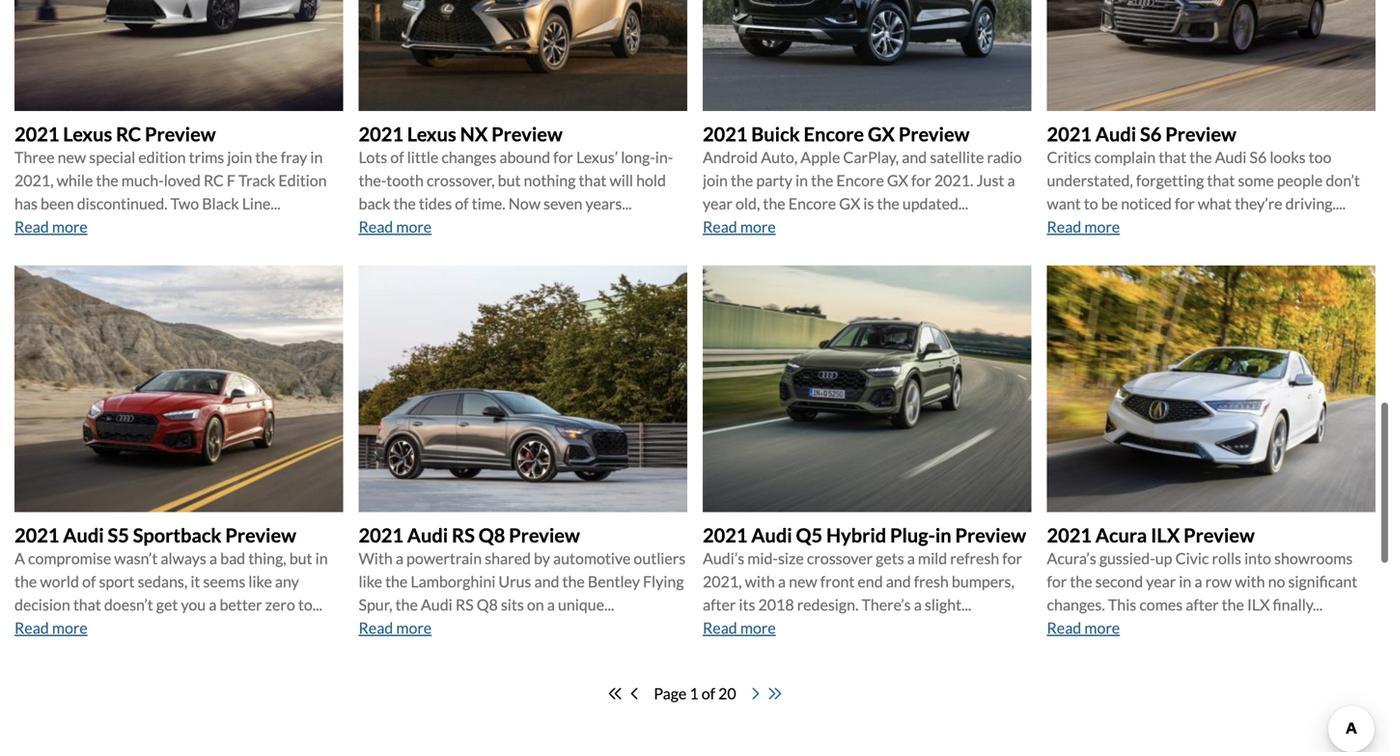 Task type: locate. For each thing, give the bounding box(es) containing it.
front
[[821, 572, 855, 591]]

read up 20
[[703, 618, 738, 637]]

ilx up up
[[1151, 524, 1180, 547]]

1 lexus from the left
[[63, 123, 112, 146]]

2021 inside the '2021 audi q5 hybrid plug-in preview audi's mid-size crossover gets a mild refresh for 2021, with a new front end and fresh bumpers, after its 2018 redesign. there's a slight... read more'
[[703, 524, 748, 547]]

satellite
[[930, 148, 984, 166]]

preview inside 2021 audi s6 preview critics complain that the audi s6 looks too understated, forgetting that some people don't want to be noticed for what they're driving.... read more
[[1166, 123, 1237, 146]]

2021 up the audi's
[[703, 524, 748, 547]]

lexus for rc
[[63, 123, 112, 146]]

2021 up with
[[359, 524, 404, 547]]

new up while
[[58, 148, 86, 166]]

1 horizontal spatial after
[[1186, 595, 1219, 614]]

2021 for 2021 buick encore gx preview
[[703, 123, 748, 146]]

and down by
[[535, 572, 560, 591]]

2021 inside 2021 acura ilx preview acura's gussied-up civic rolls into showrooms for the second year in a row with no significant changes. this comes after the ilx finally... read more
[[1047, 524, 1092, 547]]

1 vertical spatial rs
[[456, 595, 474, 614]]

1 vertical spatial s6
[[1250, 148, 1267, 166]]

2021 inside 2021 audi s5 sportback preview a compromise wasn't always a bad thing, but in the world of sport sedans, it seems like any decision that doesn't get you a better zero to... read more
[[14, 524, 59, 547]]

2021 inside 2021 audi rs q8 preview with a powertrain shared by automotive outliers like the lamborghini urus and the bentley flying spur, the audi rs q8 sits on a unique... read more
[[359, 524, 404, 547]]

0 vertical spatial new
[[58, 148, 86, 166]]

audi for 2021 audi rs q8 preview
[[407, 524, 448, 547]]

refresh
[[951, 549, 1000, 568]]

after left its
[[703, 595, 736, 614]]

shared
[[485, 549, 531, 568]]

0 vertical spatial year
[[703, 194, 733, 213]]

2 vertical spatial gx
[[839, 194, 861, 213]]

1 vertical spatial new
[[789, 572, 818, 591]]

in up mild
[[936, 524, 952, 547]]

little
[[407, 148, 439, 166]]

audi for 2021 audi q5 hybrid plug-in preview
[[752, 524, 793, 547]]

2021 up critics
[[1047, 123, 1092, 146]]

audi up some
[[1215, 148, 1247, 166]]

1 horizontal spatial new
[[789, 572, 818, 591]]

gx
[[868, 123, 895, 146], [887, 171, 909, 190], [839, 194, 861, 213]]

read down spur,
[[359, 618, 393, 637]]

join
[[227, 148, 252, 166], [703, 171, 728, 190]]

2 after from the left
[[1186, 595, 1219, 614]]

preview inside 2021 acura ilx preview acura's gussied-up civic rolls into showrooms for the second year in a row with no significant changes. this comes after the ilx finally... read more
[[1184, 524, 1255, 547]]

0 horizontal spatial but
[[289, 549, 312, 568]]

in inside the '2021 lexus rc preview three new special edition trims join the fray in 2021, while the much-loved rc f track edition has been discontinued. two black line... read more'
[[310, 148, 323, 166]]

page 1 of 20
[[654, 684, 737, 703]]

but inside 2021 lexus nx preview lots of little changes abound for lexus' long-in- the-tooth crossover, but nothing that will hold back the tides of time. now seven years... read more
[[498, 171, 521, 190]]

any
[[275, 572, 299, 591]]

more down 'been'
[[52, 217, 88, 236]]

1 vertical spatial gx
[[887, 171, 909, 190]]

read inside 2021 acura ilx preview acura's gussied-up civic rolls into showrooms for the second year in a row with no significant changes. this comes after the ilx finally... read more
[[1047, 618, 1082, 637]]

preview inside the '2021 lexus rc preview three new special edition trims join the fray in 2021, while the much-loved rc f track edition has been discontinued. two black line... read more'
[[145, 123, 216, 146]]

but up any
[[289, 549, 312, 568]]

like
[[249, 572, 272, 591], [359, 572, 382, 591]]

1 vertical spatial year
[[1147, 572, 1177, 591]]

automotive
[[553, 549, 631, 568]]

there's
[[862, 595, 911, 614]]

0 vertical spatial join
[[227, 148, 252, 166]]

audi
[[1096, 123, 1137, 146], [1215, 148, 1247, 166], [63, 524, 104, 547], [407, 524, 448, 547], [752, 524, 793, 547], [421, 595, 453, 614]]

with inside 2021 acura ilx preview acura's gussied-up civic rolls into showrooms for the second year in a row with no significant changes. this comes after the ilx finally... read more
[[1235, 572, 1266, 591]]

nothing
[[524, 171, 576, 190]]

the down tooth
[[394, 194, 416, 213]]

flying
[[643, 572, 684, 591]]

for inside 2021 audi s6 preview critics complain that the audi s6 looks too understated, forgetting that some people don't want to be noticed for what they're driving.... read more
[[1175, 194, 1195, 213]]

ilx down no
[[1248, 595, 1270, 614]]

gx up carplay,
[[868, 123, 895, 146]]

1 horizontal spatial but
[[498, 171, 521, 190]]

that inside 2021 lexus nx preview lots of little changes abound for lexus' long-in- the-tooth crossover, but nothing that will hold back the tides of time. now seven years... read more
[[579, 171, 607, 190]]

thing,
[[248, 549, 286, 568]]

what
[[1198, 194, 1232, 213]]

0 horizontal spatial ilx
[[1151, 524, 1180, 547]]

read inside 2021 buick encore gx preview android auto, apple carplay, and satellite radio join the party in the encore gx for 2021. just a year old, the encore gx is the updated... read more
[[703, 217, 738, 236]]

2021 inside the '2021 lexus rc preview three new special edition trims join the fray in 2021, while the much-loved rc f track edition has been discontinued. two black line... read more'
[[14, 123, 59, 146]]

in right fray
[[310, 148, 323, 166]]

track
[[239, 171, 276, 190]]

read down changes.
[[1047, 618, 1082, 637]]

read inside 2021 audi s5 sportback preview a compromise wasn't always a bad thing, but in the world of sport sedans, it seems like any decision that doesn't get you a better zero to... read more
[[14, 618, 49, 637]]

1 horizontal spatial year
[[1147, 572, 1177, 591]]

android
[[703, 148, 758, 166]]

a inside 2021 buick encore gx preview android auto, apple carplay, and satellite radio join the party in the encore gx for 2021. just a year old, the encore gx is the updated... read more
[[1008, 171, 1016, 190]]

1 vertical spatial ilx
[[1248, 595, 1270, 614]]

0 horizontal spatial year
[[703, 194, 733, 213]]

more down tides
[[396, 217, 432, 236]]

for up updated...
[[912, 171, 932, 190]]

seems
[[203, 572, 246, 591]]

2021 for 2021 audi s6 preview
[[1047, 123, 1092, 146]]

audi inside 2021 audi s5 sportback preview a compromise wasn't always a bad thing, but in the world of sport sedans, it seems like any decision that doesn't get you a better zero to... read more
[[63, 524, 104, 547]]

redesign.
[[797, 595, 859, 614]]

0 horizontal spatial with
[[745, 572, 775, 591]]

lexus
[[63, 123, 112, 146], [407, 123, 457, 146]]

abound
[[500, 148, 551, 166]]

1 horizontal spatial join
[[703, 171, 728, 190]]

compromise
[[28, 549, 111, 568]]

2021 up a
[[14, 524, 59, 547]]

end
[[858, 572, 883, 591]]

the down a
[[14, 572, 37, 591]]

lexus up special
[[63, 123, 112, 146]]

three
[[14, 148, 55, 166]]

2021 inside 2021 lexus nx preview lots of little changes abound for lexus' long-in- the-tooth crossover, but nothing that will hold back the tides of time. now seven years... read more
[[359, 123, 404, 146]]

read inside the '2021 audi q5 hybrid plug-in preview audi's mid-size crossover gets a mild refresh for 2021, with a new front end and fresh bumpers, after its 2018 redesign. there's a slight... read more'
[[703, 618, 738, 637]]

the right is
[[877, 194, 900, 213]]

be
[[1102, 194, 1118, 213]]

1 vertical spatial but
[[289, 549, 312, 568]]

and left satellite
[[902, 148, 927, 166]]

comes
[[1140, 595, 1183, 614]]

more inside the '2021 lexus rc preview three new special edition trims join the fray in 2021, while the much-loved rc f track edition has been discontinued. two black line... read more'
[[52, 217, 88, 236]]

a right with
[[396, 549, 404, 568]]

0 vertical spatial but
[[498, 171, 521, 190]]

2 lexus from the left
[[407, 123, 457, 146]]

audi for 2021 audi s5 sportback preview
[[63, 524, 104, 547]]

year left old, at the top of page
[[703, 194, 733, 213]]

audi up compromise
[[63, 524, 104, 547]]

that up forgetting
[[1159, 148, 1187, 166]]

audi up powertrain
[[407, 524, 448, 547]]

read down old, at the top of page
[[703, 217, 738, 236]]

like inside 2021 audi rs q8 preview with a powertrain shared by automotive outliers like the lamborghini urus and the bentley flying spur, the audi rs q8 sits on a unique... read more
[[359, 572, 382, 591]]

encore up is
[[837, 171, 884, 190]]

for down acura's
[[1047, 572, 1067, 591]]

bad
[[220, 549, 245, 568]]

back
[[359, 194, 391, 213]]

the up unique...
[[563, 572, 585, 591]]

preview up edition
[[145, 123, 216, 146]]

while
[[57, 171, 93, 190]]

f
[[227, 171, 236, 190]]

audi inside the '2021 audi q5 hybrid plug-in preview audi's mid-size crossover gets a mild refresh for 2021, with a new front end and fresh bumpers, after its 2018 redesign. there's a slight... read more'
[[752, 524, 793, 547]]

more down lamborghini
[[396, 618, 432, 637]]

join inside 2021 buick encore gx preview android auto, apple carplay, and satellite radio join the party in the encore gx for 2021. just a year old, the encore gx is the updated... read more
[[703, 171, 728, 190]]

2021 audi rs q8 preview image
[[359, 265, 688, 512]]

0 vertical spatial 2021,
[[14, 171, 54, 190]]

lexus inside the '2021 lexus rc preview three new special edition trims join the fray in 2021, while the much-loved rc f track edition has been discontinued. two black line... read more'
[[63, 123, 112, 146]]

understated,
[[1047, 171, 1134, 190]]

2021 inside 2021 audi s6 preview critics complain that the audi s6 looks too understated, forgetting that some people don't want to be noticed for what they're driving.... read more
[[1047, 123, 1092, 146]]

the down party
[[763, 194, 786, 213]]

2021 for 2021 audi q5 hybrid plug-in preview
[[703, 524, 748, 547]]

0 vertical spatial rc
[[116, 123, 141, 146]]

1 horizontal spatial 2021,
[[703, 572, 742, 591]]

just
[[977, 171, 1005, 190]]

2021,
[[14, 171, 54, 190], [703, 572, 742, 591]]

2 like from the left
[[359, 572, 382, 591]]

0 horizontal spatial new
[[58, 148, 86, 166]]

for up nothing
[[554, 148, 574, 166]]

the
[[255, 148, 278, 166], [1190, 148, 1213, 166], [96, 171, 118, 190], [731, 171, 754, 190], [811, 171, 834, 190], [394, 194, 416, 213], [763, 194, 786, 213], [877, 194, 900, 213], [14, 572, 37, 591], [385, 572, 408, 591], [563, 572, 585, 591], [1070, 572, 1093, 591], [396, 595, 418, 614], [1222, 595, 1245, 614]]

read down the decision
[[14, 618, 49, 637]]

party
[[757, 171, 793, 190]]

preview up forgetting
[[1166, 123, 1237, 146]]

a
[[1008, 171, 1016, 190], [209, 549, 217, 568], [396, 549, 404, 568], [908, 549, 915, 568], [778, 572, 786, 591], [1195, 572, 1203, 591], [209, 595, 217, 614], [547, 595, 555, 614], [914, 595, 922, 614]]

that down world
[[73, 595, 101, 614]]

lexus'
[[577, 148, 618, 166]]

read down want
[[1047, 217, 1082, 236]]

lexus inside 2021 lexus nx preview lots of little changes abound for lexus' long-in- the-tooth crossover, but nothing that will hold back the tides of time. now seven years... read more
[[407, 123, 457, 146]]

but inside 2021 audi s5 sportback preview a compromise wasn't always a bad thing, but in the world of sport sedans, it seems like any decision that doesn't get you a better zero to... read more
[[289, 549, 312, 568]]

new
[[58, 148, 86, 166], [789, 572, 818, 591]]

preview up refresh
[[956, 524, 1027, 547]]

q8 up shared
[[479, 524, 505, 547]]

more inside 2021 buick encore gx preview android auto, apple carplay, and satellite radio join the party in the encore gx for 2021. just a year old, the encore gx is the updated... read more
[[741, 217, 776, 236]]

1 horizontal spatial rc
[[204, 171, 224, 190]]

preview up by
[[509, 524, 580, 547]]

acura
[[1096, 524, 1148, 547]]

like up spur,
[[359, 572, 382, 591]]

of
[[390, 148, 404, 166], [455, 194, 469, 213], [82, 572, 96, 591], [702, 684, 716, 703]]

1 vertical spatial join
[[703, 171, 728, 190]]

1 horizontal spatial lexus
[[407, 123, 457, 146]]

2021 buick encore gx preview android auto, apple carplay, and satellite radio join the party in the encore gx for 2021. just a year old, the encore gx is the updated... read more
[[703, 123, 1022, 236]]

new down size
[[789, 572, 818, 591]]

time.
[[472, 194, 506, 213]]

1 vertical spatial 2021,
[[703, 572, 742, 591]]

more down old, at the top of page
[[741, 217, 776, 236]]

2021.
[[935, 171, 974, 190]]

1 after from the left
[[703, 595, 736, 614]]

that up 'what'
[[1208, 171, 1236, 190]]

2021 audi s5 sportback preview image
[[14, 265, 343, 512]]

0 horizontal spatial join
[[227, 148, 252, 166]]

2021, down the audi's
[[703, 572, 742, 591]]

has
[[14, 194, 38, 213]]

q5
[[796, 524, 823, 547]]

by
[[534, 549, 550, 568]]

will
[[610, 171, 634, 190]]

preview up rolls
[[1184, 524, 1255, 547]]

0 vertical spatial ilx
[[1151, 524, 1180, 547]]

2021 acura ilx preview acura's gussied-up civic rolls into showrooms for the second year in a row with no significant changes. this comes after the ilx finally... read more
[[1047, 524, 1358, 637]]

a left 'row' in the right bottom of the page
[[1195, 572, 1203, 591]]

sedans,
[[138, 572, 188, 591]]

0 vertical spatial rs
[[452, 524, 475, 547]]

1 with from the left
[[745, 572, 775, 591]]

too
[[1309, 148, 1332, 166]]

after down 'row' in the right bottom of the page
[[1186, 595, 1219, 614]]

critics
[[1047, 148, 1092, 166]]

1 horizontal spatial with
[[1235, 572, 1266, 591]]

1 like from the left
[[249, 572, 272, 591]]

rc up special
[[116, 123, 141, 146]]

2021 inside 2021 buick encore gx preview android auto, apple carplay, and satellite radio join the party in the encore gx for 2021. just a year old, the encore gx is the updated... read more
[[703, 123, 748, 146]]

encore up apple on the right
[[804, 123, 864, 146]]

go to next page image
[[752, 682, 761, 705]]

preview inside 2021 audi s5 sportback preview a compromise wasn't always a bad thing, but in the world of sport sedans, it seems like any decision that doesn't get you a better zero to... read more
[[225, 524, 296, 547]]

loved
[[164, 171, 201, 190]]

of right "lots"
[[390, 148, 404, 166]]

join down android
[[703, 171, 728, 190]]

and inside the '2021 audi q5 hybrid plug-in preview audi's mid-size crossover gets a mild refresh for 2021, with a new front end and fresh bumpers, after its 2018 redesign. there's a slight... read more'
[[886, 572, 911, 591]]

the inside 2021 audi s5 sportback preview a compromise wasn't always a bad thing, but in the world of sport sedans, it seems like any decision that doesn't get you a better zero to... read more
[[14, 572, 37, 591]]

new inside the '2021 lexus rc preview three new special edition trims join the fray in 2021, while the much-loved rc f track edition has been discontinued. two black line... read more'
[[58, 148, 86, 166]]

with
[[745, 572, 775, 591], [1235, 572, 1266, 591]]

year up 'comes'
[[1147, 572, 1177, 591]]

a right "on"
[[547, 595, 555, 614]]

crossover,
[[427, 171, 495, 190]]

hold
[[637, 171, 666, 190]]

audi up complain
[[1096, 123, 1137, 146]]

the inside 2021 audi s6 preview critics complain that the audi s6 looks too understated, forgetting that some people don't want to be noticed for what they're driving.... read more
[[1190, 148, 1213, 166]]

more down be
[[1085, 217, 1120, 236]]

read down back
[[359, 217, 393, 236]]

more down this at the bottom
[[1085, 618, 1120, 637]]

preview up abound
[[492, 123, 563, 146]]

gx left is
[[839, 194, 861, 213]]

preview up satellite
[[899, 123, 970, 146]]

like down the thing,
[[249, 572, 272, 591]]

but up now
[[498, 171, 521, 190]]

more down its
[[741, 618, 776, 637]]

2021 up acura's
[[1047, 524, 1092, 547]]

edition
[[279, 171, 327, 190]]

q8 left sits
[[477, 595, 498, 614]]

more inside 2021 lexus nx preview lots of little changes abound for lexus' long-in- the-tooth crossover, but nothing that will hold back the tides of time. now seven years... read more
[[396, 217, 432, 236]]

read inside 2021 audi rs q8 preview with a powertrain shared by automotive outliers like the lamborghini urus and the bentley flying spur, the audi rs q8 sits on a unique... read more
[[359, 618, 393, 637]]

seven
[[544, 194, 583, 213]]

2021, down three
[[14, 171, 54, 190]]

in right party
[[796, 171, 808, 190]]

a inside 2021 acura ilx preview acura's gussied-up civic rolls into showrooms for the second year in a row with no significant changes. this comes after the ilx finally... read more
[[1195, 572, 1203, 591]]

rs up powertrain
[[452, 524, 475, 547]]

s6 up complain
[[1141, 123, 1162, 146]]

mid-
[[748, 549, 778, 568]]

after inside the '2021 audi q5 hybrid plug-in preview audi's mid-size crossover gets a mild refresh for 2021, with a new front end and fresh bumpers, after its 2018 redesign. there's a slight... read more'
[[703, 595, 736, 614]]

in down civic
[[1179, 572, 1192, 591]]

0 horizontal spatial like
[[249, 572, 272, 591]]

old,
[[736, 194, 760, 213]]

for up the bumpers,
[[1003, 549, 1023, 568]]

for inside 2021 lexus nx preview lots of little changes abound for lexus' long-in- the-tooth crossover, but nothing that will hold back the tides of time. now seven years... read more
[[554, 148, 574, 166]]

after
[[703, 595, 736, 614], [1186, 595, 1219, 614]]

that down lexus'
[[579, 171, 607, 190]]

2 with from the left
[[1235, 572, 1266, 591]]

long-
[[621, 148, 656, 166]]

lexus up little
[[407, 123, 457, 146]]

rs
[[452, 524, 475, 547], [456, 595, 474, 614]]

size
[[778, 549, 804, 568]]

go to first page image
[[608, 682, 622, 705]]

preview inside 2021 lexus nx preview lots of little changes abound for lexus' long-in- the-tooth crossover, but nothing that will hold back the tides of time. now seven years... read more
[[492, 123, 563, 146]]

read down has
[[14, 217, 49, 236]]

1 horizontal spatial like
[[359, 572, 382, 591]]

much-
[[121, 171, 164, 190]]

to
[[1084, 194, 1099, 213]]

2021 lexus nx preview image
[[359, 0, 688, 111]]

rc
[[116, 123, 141, 146], [204, 171, 224, 190]]

0 horizontal spatial s6
[[1141, 123, 1162, 146]]

more inside the '2021 audi q5 hybrid plug-in preview audi's mid-size crossover gets a mild refresh for 2021, with a new front end and fresh bumpers, after its 2018 redesign. there's a slight... read more'
[[741, 618, 776, 637]]

the up old, at the top of page
[[731, 171, 754, 190]]

finally...
[[1273, 595, 1323, 614]]

s6
[[1141, 123, 1162, 146], [1250, 148, 1267, 166]]

0 horizontal spatial 2021,
[[14, 171, 54, 190]]

and down gets
[[886, 572, 911, 591]]

2021 up "lots"
[[359, 123, 404, 146]]

2021 up android
[[703, 123, 748, 146]]

0 horizontal spatial lexus
[[63, 123, 112, 146]]

gx down carplay,
[[887, 171, 909, 190]]

s6 up some
[[1250, 148, 1267, 166]]

people
[[1278, 171, 1323, 190]]

more down the decision
[[52, 618, 88, 637]]

0 horizontal spatial after
[[703, 595, 736, 614]]

of down crossover,
[[455, 194, 469, 213]]

2021 up three
[[14, 123, 59, 146]]



Task type: describe. For each thing, give the bounding box(es) containing it.
buick
[[752, 123, 800, 146]]

2021 for 2021 audi rs q8 preview
[[359, 524, 404, 547]]

carplay,
[[844, 148, 899, 166]]

the down with
[[385, 572, 408, 591]]

0 vertical spatial s6
[[1141, 123, 1162, 146]]

read inside 2021 lexus nx preview lots of little changes abound for lexus' long-in- the-tooth crossover, but nothing that will hold back the tides of time. now seven years... read more
[[359, 217, 393, 236]]

2021 lexus rc preview three new special edition trims join the fray in 2021, while the much-loved rc f track edition has been discontinued. two black line... read more
[[14, 123, 327, 236]]

powertrain
[[407, 549, 482, 568]]

significant
[[1289, 572, 1358, 591]]

1 vertical spatial q8
[[477, 595, 498, 614]]

2021 for 2021 lexus nx preview
[[359, 123, 404, 146]]

read inside 2021 audi s6 preview critics complain that the audi s6 looks too understated, forgetting that some people don't want to be noticed for what they're driving.... read more
[[1047, 217, 1082, 236]]

and inside 2021 buick encore gx preview android auto, apple carplay, and satellite radio join the party in the encore gx for 2021. just a year old, the encore gx is the updated... read more
[[902, 148, 927, 166]]

2021, inside the '2021 audi q5 hybrid plug-in preview audi's mid-size crossover gets a mild refresh for 2021, with a new front end and fresh bumpers, after its 2018 redesign. there's a slight... read more'
[[703, 572, 742, 591]]

sits
[[501, 595, 524, 614]]

to...
[[298, 595, 322, 614]]

a down fresh
[[914, 595, 922, 614]]

2021 acura ilx preview image
[[1047, 265, 1376, 512]]

hybrid
[[827, 524, 887, 547]]

for inside 2021 acura ilx preview acura's gussied-up civic rolls into showrooms for the second year in a row with no significant changes. this comes after the ilx finally... read more
[[1047, 572, 1067, 591]]

2021 audi s6 preview image
[[1047, 0, 1376, 111]]

gussied-
[[1100, 549, 1156, 568]]

lamborghini
[[411, 572, 496, 591]]

urus
[[499, 572, 532, 591]]

updated...
[[903, 194, 969, 213]]

2 vertical spatial encore
[[789, 194, 837, 213]]

year inside 2021 acura ilx preview acura's gussied-up civic rolls into showrooms for the second year in a row with no significant changes. this comes after the ilx finally... read more
[[1147, 572, 1177, 591]]

the inside 2021 lexus nx preview lots of little changes abound for lexus' long-in- the-tooth crossover, but nothing that will hold back the tides of time. now seven years... read more
[[394, 194, 416, 213]]

with inside the '2021 audi q5 hybrid plug-in preview audi's mid-size crossover gets a mild refresh for 2021, with a new front end and fresh bumpers, after its 2018 redesign. there's a slight... read more'
[[745, 572, 775, 591]]

changes
[[442, 148, 497, 166]]

1 horizontal spatial ilx
[[1248, 595, 1270, 614]]

plug-
[[890, 524, 936, 547]]

2021 for 2021 audi s5 sportback preview
[[14, 524, 59, 547]]

bentley
[[588, 572, 640, 591]]

for inside the '2021 audi q5 hybrid plug-in preview audi's mid-size crossover gets a mild refresh for 2021, with a new front end and fresh bumpers, after its 2018 redesign. there's a slight... read more'
[[1003, 549, 1023, 568]]

slight...
[[925, 595, 972, 614]]

audi's
[[703, 549, 745, 568]]

in-
[[656, 148, 673, 166]]

the down apple on the right
[[811, 171, 834, 190]]

with
[[359, 549, 393, 568]]

looks
[[1270, 148, 1306, 166]]

0 vertical spatial q8
[[479, 524, 505, 547]]

a right you
[[209, 595, 217, 614]]

acura's
[[1047, 549, 1097, 568]]

the down special
[[96, 171, 118, 190]]

go to previous page image
[[630, 682, 639, 705]]

now
[[509, 194, 541, 213]]

1 vertical spatial rc
[[204, 171, 224, 190]]

audi down lamborghini
[[421, 595, 453, 614]]

more inside 2021 audi s5 sportback preview a compromise wasn't always a bad thing, but in the world of sport sedans, it seems like any decision that doesn't get you a better zero to... read more
[[52, 618, 88, 637]]

outliers
[[634, 549, 686, 568]]

line...
[[242, 194, 281, 213]]

in inside 2021 audi s5 sportback preview a compromise wasn't always a bad thing, but in the world of sport sedans, it seems like any decision that doesn't get you a better zero to... read more
[[315, 549, 328, 568]]

up
[[1156, 549, 1173, 568]]

showrooms
[[1275, 549, 1353, 568]]

audi for 2021 audi s6 preview
[[1096, 123, 1137, 146]]

the down 'row' in the right bottom of the page
[[1222, 595, 1245, 614]]

2021 audi q5 hybrid plug-in preview audi's mid-size crossover gets a mild refresh for 2021, with a new front end and fresh bumpers, after its 2018 redesign. there's a slight... read more
[[703, 524, 1027, 637]]

radio
[[987, 148, 1022, 166]]

lots
[[359, 148, 388, 166]]

2021 lexus rc preview image
[[14, 0, 343, 111]]

forgetting
[[1137, 171, 1205, 190]]

always
[[161, 549, 207, 568]]

fray
[[281, 148, 307, 166]]

wasn't
[[114, 549, 158, 568]]

preview inside the '2021 audi q5 hybrid plug-in preview audi's mid-size crossover gets a mild refresh for 2021, with a new front end and fresh bumpers, after its 2018 redesign. there's a slight... read more'
[[956, 524, 1027, 547]]

2021 buick encore gx preview image
[[703, 0, 1032, 111]]

more inside 2021 audi s6 preview critics complain that the audi s6 looks too understated, forgetting that some people don't want to be noticed for what they're driving.... read more
[[1085, 217, 1120, 236]]

into
[[1245, 549, 1272, 568]]

0 horizontal spatial rc
[[116, 123, 141, 146]]

trims
[[189, 148, 224, 166]]

crossover
[[807, 549, 873, 568]]

spur,
[[359, 595, 393, 614]]

unique...
[[558, 595, 614, 614]]

2021, inside the '2021 lexus rc preview three new special edition trims join the fray in 2021, while the much-loved rc f track edition has been discontinued. two black line... read more'
[[14, 171, 54, 190]]

tides
[[419, 194, 452, 213]]

sport
[[99, 572, 135, 591]]

year inside 2021 buick encore gx preview android auto, apple carplay, and satellite radio join the party in the encore gx for 2021. just a year old, the encore gx is the updated... read more
[[703, 194, 733, 213]]

of right 1
[[702, 684, 716, 703]]

of inside 2021 audi s5 sportback preview a compromise wasn't always a bad thing, but in the world of sport sedans, it seems like any decision that doesn't get you a better zero to... read more
[[82, 572, 96, 591]]

lexus for nx
[[407, 123, 457, 146]]

0 vertical spatial encore
[[804, 123, 864, 146]]

2021 for 2021 acura ilx preview
[[1047, 524, 1092, 547]]

more inside 2021 audi rs q8 preview with a powertrain shared by automotive outliers like the lamborghini urus and the bentley flying spur, the audi rs q8 sits on a unique... read more
[[396, 618, 432, 637]]

20
[[719, 684, 737, 703]]

after inside 2021 acura ilx preview acura's gussied-up civic rolls into showrooms for the second year in a row with no significant changes. this comes after the ilx finally... read more
[[1186, 595, 1219, 614]]

get
[[156, 595, 178, 614]]

in inside the '2021 audi q5 hybrid plug-in preview audi's mid-size crossover gets a mild refresh for 2021, with a new front end and fresh bumpers, after its 2018 redesign. there's a slight... read more'
[[936, 524, 952, 547]]

two
[[171, 194, 199, 213]]

a right gets
[[908, 549, 915, 568]]

go to last page image
[[768, 682, 783, 705]]

special
[[89, 148, 135, 166]]

fresh
[[914, 572, 949, 591]]

for inside 2021 buick encore gx preview android auto, apple carplay, and satellite radio join the party in the encore gx for 2021. just a year old, the encore gx is the updated... read more
[[912, 171, 932, 190]]

some
[[1238, 171, 1275, 190]]

1
[[690, 684, 699, 703]]

more inside 2021 acura ilx preview acura's gussied-up civic rolls into showrooms for the second year in a row with no significant changes. this comes after the ilx finally... read more
[[1085, 618, 1120, 637]]

the up track
[[255, 148, 278, 166]]

join inside the '2021 lexus rc preview three new special edition trims join the fray in 2021, while the much-loved rc f track edition has been discontinued. two black line... read more'
[[227, 148, 252, 166]]

nx
[[460, 123, 488, 146]]

civic
[[1176, 549, 1210, 568]]

s5
[[108, 524, 129, 547]]

2021 lexus nx preview lots of little changes abound for lexus' long-in- the-tooth crossover, but nothing that will hold back the tides of time. now seven years... read more
[[359, 123, 673, 236]]

0 vertical spatial gx
[[868, 123, 895, 146]]

years...
[[586, 194, 632, 213]]

2021 for 2021 lexus rc preview
[[14, 123, 59, 146]]

mild
[[918, 549, 948, 568]]

and inside 2021 audi rs q8 preview with a powertrain shared by automotive outliers like the lamborghini urus and the bentley flying spur, the audi rs q8 sits on a unique... read more
[[535, 572, 560, 591]]

world
[[40, 572, 79, 591]]

sportback
[[133, 524, 222, 547]]

bumpers,
[[952, 572, 1015, 591]]

2021 audi s5 sportback preview a compromise wasn't always a bad thing, but in the world of sport sedans, it seems like any decision that doesn't get you a better zero to... read more
[[14, 524, 328, 637]]

been
[[41, 194, 74, 213]]

that inside 2021 audi s5 sportback preview a compromise wasn't always a bad thing, but in the world of sport sedans, it seems like any decision that doesn't get you a better zero to... read more
[[73, 595, 101, 614]]

in inside 2021 buick encore gx preview android auto, apple carplay, and satellite radio join the party in the encore gx for 2021. just a year old, the encore gx is the updated... read more
[[796, 171, 808, 190]]

doesn't
[[104, 595, 153, 614]]

a up 2018
[[778, 572, 786, 591]]

1 horizontal spatial s6
[[1250, 148, 1267, 166]]

zero
[[265, 595, 295, 614]]

1 vertical spatial encore
[[837, 171, 884, 190]]

rolls
[[1213, 549, 1242, 568]]

this
[[1109, 595, 1137, 614]]

on
[[527, 595, 544, 614]]

row
[[1206, 572, 1233, 591]]

it
[[191, 572, 200, 591]]

don't
[[1326, 171, 1361, 190]]

like inside 2021 audi s5 sportback preview a compromise wasn't always a bad thing, but in the world of sport sedans, it seems like any decision that doesn't get you a better zero to... read more
[[249, 572, 272, 591]]

preview inside 2021 buick encore gx preview android auto, apple carplay, and satellite radio join the party in the encore gx for 2021. just a year old, the encore gx is the updated... read more
[[899, 123, 970, 146]]

want
[[1047, 194, 1081, 213]]

new inside the '2021 audi q5 hybrid plug-in preview audi's mid-size crossover gets a mild refresh for 2021, with a new front end and fresh bumpers, after its 2018 redesign. there's a slight... read more'
[[789, 572, 818, 591]]

discontinued.
[[77, 194, 168, 213]]

preview inside 2021 audi rs q8 preview with a powertrain shared by automotive outliers like the lamborghini urus and the bentley flying spur, the audi rs q8 sits on a unique... read more
[[509, 524, 580, 547]]

the up changes.
[[1070, 572, 1093, 591]]

a left bad
[[209, 549, 217, 568]]

the right spur,
[[396, 595, 418, 614]]

in inside 2021 acura ilx preview acura's gussied-up civic rolls into showrooms for the second year in a row with no significant changes. this comes after the ilx finally... read more
[[1179, 572, 1192, 591]]

2021 audi q5 hybrid plug-in preview image
[[703, 265, 1032, 512]]

read inside the '2021 lexus rc preview three new special edition trims join the fray in 2021, while the much-loved rc f track edition has been discontinued. two black line... read more'
[[14, 217, 49, 236]]

2018
[[759, 595, 794, 614]]

edition
[[138, 148, 186, 166]]



Task type: vqa. For each thing, say whether or not it's contained in the screenshot.


